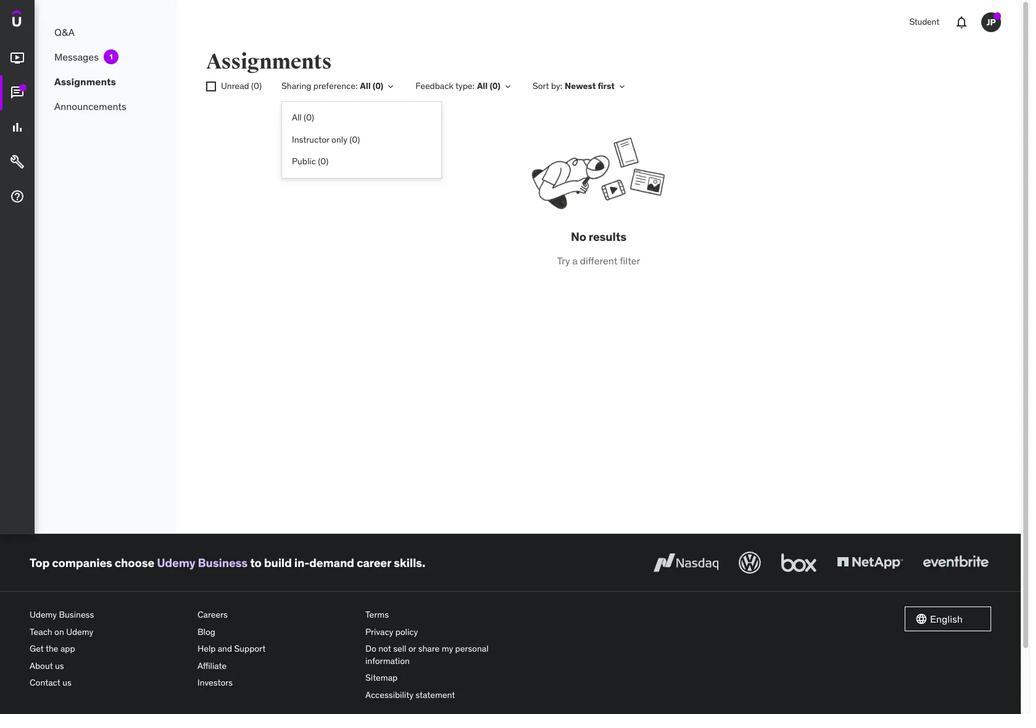 Task type: describe. For each thing, give the bounding box(es) containing it.
you have alerts image
[[995, 12, 1002, 20]]

1 medium image from the top
[[10, 85, 25, 100]]

help and support link
[[198, 641, 356, 658]]

careers link
[[198, 607, 356, 624]]

instructor only (0)
[[292, 134, 360, 145]]

(0) inside public (0) button
[[318, 156, 329, 167]]

all for type:
[[477, 80, 488, 92]]

all (0) button
[[282, 107, 442, 129]]

policy
[[396, 626, 418, 637]]

1 vertical spatial udemy business link
[[30, 607, 188, 624]]

different
[[580, 254, 618, 267]]

3 medium image from the top
[[10, 155, 25, 169]]

box image
[[779, 549, 820, 576]]

feedback type: all (0)
[[416, 80, 501, 92]]

q&a link
[[35, 20, 177, 44]]

results
[[589, 229, 627, 244]]

teach
[[30, 626, 52, 637]]

try a different filter
[[558, 254, 641, 267]]

about us link
[[30, 658, 188, 675]]

0 vertical spatial us
[[55, 660, 64, 671]]

careers
[[198, 609, 228, 620]]

no results
[[571, 229, 627, 244]]

udemy image
[[12, 10, 69, 31]]

sharing
[[282, 80, 312, 92]]

eventbrite image
[[921, 549, 992, 576]]

not
[[379, 643, 391, 654]]

2 medium image from the top
[[10, 189, 25, 204]]

type:
[[456, 80, 475, 92]]

accessibility statement link
[[366, 687, 524, 704]]

jp
[[987, 16, 997, 28]]

career
[[357, 555, 392, 570]]

share
[[419, 643, 440, 654]]

all inside button
[[292, 112, 302, 123]]

student link
[[903, 7, 948, 37]]

and
[[218, 643, 232, 654]]

careers blog help and support affiliate investors
[[198, 609, 266, 688]]

companies
[[52, 555, 112, 570]]

1 horizontal spatial assignments
[[206, 49, 332, 75]]

all (0)
[[292, 112, 314, 123]]

nasdaq image
[[651, 549, 722, 576]]

instructor only (0) button
[[282, 129, 442, 151]]

a
[[573, 254, 578, 267]]

(0) inside all (0) button
[[304, 112, 314, 123]]

all for preference:
[[360, 80, 371, 92]]

unread (0)
[[221, 80, 262, 92]]

english
[[931, 613, 964, 625]]

blog link
[[198, 624, 356, 641]]

sort
[[533, 80, 550, 92]]

sort by: newest first
[[533, 80, 615, 92]]

skills.
[[394, 555, 426, 570]]

sharing preference: all (0)
[[282, 80, 384, 92]]

sell
[[394, 643, 407, 654]]

privacy
[[366, 626, 394, 637]]

0 vertical spatial udemy
[[157, 555, 196, 570]]

get the app link
[[30, 641, 188, 658]]

netapp image
[[835, 549, 906, 576]]

(0) right type:
[[490, 80, 501, 92]]

2 medium image from the top
[[10, 120, 25, 135]]

my
[[442, 643, 454, 654]]

xsmall image for all (0)
[[503, 82, 513, 91]]

notifications image
[[955, 15, 970, 30]]

demand
[[309, 555, 355, 570]]

instructor
[[292, 134, 330, 145]]

do
[[366, 643, 377, 654]]

english button
[[906, 607, 992, 631]]

(0) right unread
[[251, 80, 262, 92]]

privacy policy link
[[366, 624, 524, 641]]



Task type: locate. For each thing, give the bounding box(es) containing it.
1 horizontal spatial xsmall image
[[386, 82, 396, 91]]

assignments up announcements
[[54, 75, 116, 88]]

xsmall image for newest first
[[618, 82, 628, 91]]

0 vertical spatial business
[[198, 555, 248, 570]]

the
[[46, 643, 58, 654]]

statement
[[416, 689, 455, 700]]

first
[[598, 80, 615, 92]]

investors link
[[198, 675, 356, 692]]

udemy right on
[[66, 626, 93, 637]]

xsmall image left sort
[[503, 82, 513, 91]]

0 horizontal spatial xsmall image
[[503, 82, 513, 91]]

contact
[[30, 677, 60, 688]]

udemy business link up the careers on the bottom left of the page
[[157, 555, 248, 570]]

us right contact
[[63, 677, 72, 688]]

1 xsmall image from the left
[[386, 82, 396, 91]]

2 xsmall image from the left
[[618, 82, 628, 91]]

investors
[[198, 677, 233, 688]]

(0)
[[251, 80, 262, 92], [373, 80, 384, 92], [490, 80, 501, 92], [304, 112, 314, 123], [350, 134, 360, 145], [318, 156, 329, 167]]

announcements
[[54, 100, 127, 112]]

medium image
[[10, 51, 25, 66], [10, 120, 25, 135], [10, 155, 25, 169]]

0 horizontal spatial all
[[292, 112, 302, 123]]

information
[[366, 655, 410, 666]]

0 vertical spatial medium image
[[10, 51, 25, 66]]

help
[[198, 643, 216, 654]]

xsmall image right first
[[618, 82, 628, 91]]

assignments
[[206, 49, 332, 75], [54, 75, 116, 88]]

us right about
[[55, 660, 64, 671]]

(0) inside 'instructor only (0)' "button"
[[350, 134, 360, 145]]

all right type:
[[477, 80, 488, 92]]

by:
[[552, 80, 563, 92]]

assignments inside assignments link
[[54, 75, 116, 88]]

udemy up teach
[[30, 609, 57, 620]]

1 vertical spatial medium image
[[10, 120, 25, 135]]

small image
[[916, 613, 928, 625]]

contact us link
[[30, 675, 188, 692]]

(0) right only
[[350, 134, 360, 145]]

udemy business teach on udemy get the app about us contact us
[[30, 609, 94, 688]]

build
[[264, 555, 292, 570]]

choose
[[115, 555, 154, 570]]

udemy
[[157, 555, 196, 570], [30, 609, 57, 620], [66, 626, 93, 637]]

on
[[54, 626, 64, 637]]

top
[[30, 555, 50, 570]]

1 horizontal spatial business
[[198, 555, 248, 570]]

filter
[[620, 254, 641, 267]]

business
[[198, 555, 248, 570], [59, 609, 94, 620]]

student
[[910, 16, 940, 27]]

all
[[360, 80, 371, 92], [477, 80, 488, 92], [292, 112, 302, 123]]

volkswagen image
[[737, 549, 764, 576]]

us
[[55, 660, 64, 671], [63, 677, 72, 688]]

1 horizontal spatial all
[[360, 80, 371, 92]]

assignments link
[[35, 69, 177, 94]]

support
[[234, 643, 266, 654]]

sitemap link
[[366, 670, 524, 687]]

business up on
[[59, 609, 94, 620]]

affiliate link
[[198, 658, 356, 675]]

0 vertical spatial udemy business link
[[157, 555, 248, 570]]

1 vertical spatial udemy
[[30, 609, 57, 620]]

1 horizontal spatial udemy
[[66, 626, 93, 637]]

preference:
[[314, 80, 358, 92]]

blog
[[198, 626, 216, 637]]

top companies choose udemy business to build in-demand career skills.
[[30, 555, 426, 570]]

xsmall image
[[503, 82, 513, 91], [618, 82, 628, 91]]

try
[[558, 254, 571, 267]]

(0) up all (0) button
[[373, 80, 384, 92]]

2 vertical spatial medium image
[[10, 155, 25, 169]]

affiliate
[[198, 660, 227, 671]]

public
[[292, 156, 316, 167]]

2 horizontal spatial all
[[477, 80, 488, 92]]

app
[[60, 643, 75, 654]]

xsmall image left unread
[[206, 82, 216, 92]]

1 vertical spatial business
[[59, 609, 94, 620]]

udemy right choose
[[157, 555, 196, 570]]

public (0)
[[292, 156, 329, 167]]

2 vertical spatial udemy
[[66, 626, 93, 637]]

terms link
[[366, 607, 524, 624]]

business inside udemy business teach on udemy get the app about us contact us
[[59, 609, 94, 620]]

terms privacy policy do not sell or share my personal information sitemap accessibility statement
[[366, 609, 489, 700]]

unread
[[221, 80, 249, 92]]

messages
[[54, 51, 99, 63]]

1
[[109, 52, 113, 61]]

1 horizontal spatial xsmall image
[[618, 82, 628, 91]]

0 horizontal spatial udemy
[[30, 609, 57, 620]]

personal
[[456, 643, 489, 654]]

or
[[409, 643, 417, 654]]

2 xsmall image from the left
[[206, 82, 216, 92]]

1 xsmall image from the left
[[503, 82, 513, 91]]

teach on udemy link
[[30, 624, 188, 641]]

terms
[[366, 609, 389, 620]]

assignments up unread (0) at the top
[[206, 49, 332, 75]]

no
[[571, 229, 587, 244]]

q&a
[[54, 26, 75, 38]]

all right preference:
[[360, 80, 371, 92]]

about
[[30, 660, 53, 671]]

0 vertical spatial medium image
[[10, 85, 25, 100]]

sitemap
[[366, 672, 398, 683]]

1 vertical spatial medium image
[[10, 189, 25, 204]]

public (0) button
[[282, 151, 442, 173]]

in-
[[295, 555, 309, 570]]

xsmall image up all (0) button
[[386, 82, 396, 91]]

medium image
[[10, 85, 25, 100], [10, 189, 25, 204]]

1 vertical spatial us
[[63, 677, 72, 688]]

to
[[250, 555, 262, 570]]

announcements link
[[35, 94, 177, 119]]

0 horizontal spatial xsmall image
[[206, 82, 216, 92]]

2 horizontal spatial udemy
[[157, 555, 196, 570]]

1 medium image from the top
[[10, 51, 25, 66]]

accessibility
[[366, 689, 414, 700]]

udemy business link up the get the app link
[[30, 607, 188, 624]]

only
[[332, 134, 348, 145]]

do not sell or share my personal information button
[[366, 641, 524, 670]]

0 horizontal spatial business
[[59, 609, 94, 620]]

udemy business link
[[157, 555, 248, 570], [30, 607, 188, 624]]

feedback
[[416, 80, 454, 92]]

get
[[30, 643, 44, 654]]

(0) right public
[[318, 156, 329, 167]]

all up instructor
[[292, 112, 302, 123]]

(0) up instructor
[[304, 112, 314, 123]]

newest
[[565, 80, 596, 92]]

xsmall image
[[386, 82, 396, 91], [206, 82, 216, 92]]

jp link
[[977, 7, 1007, 37]]

business left to
[[198, 555, 248, 570]]

0 horizontal spatial assignments
[[54, 75, 116, 88]]



Task type: vqa. For each thing, say whether or not it's contained in the screenshot.
$15.99 $89.99
no



